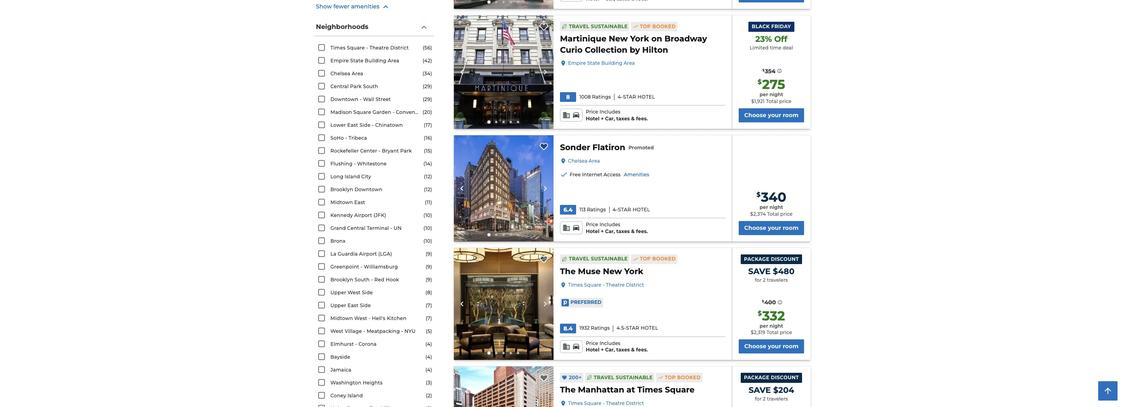 Task type: locate. For each thing, give the bounding box(es) containing it.
4- for 340
[[613, 207, 618, 213]]

1 vertical spatial per
[[760, 205, 768, 211]]

choose your room down $2,374
[[744, 225, 799, 232]]

soho
[[330, 135, 344, 141]]

4 go to image #2 image from the top
[[495, 353, 498, 355]]

the for the muse new york
[[560, 267, 576, 277]]

star right 113 ratings
[[618, 207, 631, 213]]

$ left 332
[[758, 310, 762, 318]]

0 vertical spatial choose your room
[[744, 112, 799, 119]]

for 2 travelers
[[755, 278, 788, 284], [755, 397, 788, 403]]

2 package discount from the top
[[744, 375, 799, 381]]

0 vertical spatial upper
[[330, 290, 346, 296]]

2 night from the top
[[770, 205, 783, 211]]

1 (12) from the top
[[424, 174, 432, 180]]

empire state building area down collection
[[568, 60, 635, 66]]

choose your room button down $2,374
[[739, 221, 804, 235]]

2 package from the top
[[744, 375, 770, 381]]

brooklyn for brooklyn south - red hook
[[330, 277, 353, 283]]

0 vertical spatial brooklyn
[[330, 187, 353, 193]]

night inside the $ 332 per night $2,319 total price
[[770, 323, 783, 329]]

price inside the $ 332 per night $2,319 total price
[[780, 330, 792, 336]]

times square - theatre district down manhattan
[[568, 401, 644, 407]]

1 per from the top
[[760, 92, 768, 98]]

(10) for (jfk)
[[424, 213, 432, 219]]

building up the central park south
[[365, 58, 386, 64]]

3 + from the top
[[601, 348, 604, 354]]

1 horizontal spatial state
[[587, 60, 600, 66]]

room for 275
[[783, 112, 799, 119]]

4 go to image #5 image from the top
[[517, 353, 520, 355]]

1 vertical spatial island
[[348, 393, 363, 399]]

1 vertical spatial park
[[400, 148, 412, 154]]

star
[[623, 94, 636, 100], [618, 207, 631, 213], [626, 326, 639, 332]]

brooklyn
[[330, 187, 353, 193], [330, 277, 353, 283]]

1 vertical spatial includes
[[600, 222, 620, 228]]

car, for 332
[[605, 348, 615, 354]]

taxes for 332
[[616, 348, 630, 354]]

2 go to image #1 image from the top
[[488, 120, 491, 124]]

property building image
[[454, 15, 554, 129], [454, 248, 554, 361]]

0 vertical spatial chelsea
[[330, 71, 350, 77]]

sustainable for 275
[[591, 23, 628, 29]]

total for 340
[[767, 211, 779, 217]]

0 vertical spatial star
[[623, 94, 636, 100]]

car, down 113 ratings
[[605, 229, 615, 235]]

deal
[[783, 45, 793, 51]]

2 for 2 travelers from the top
[[755, 397, 788, 403]]

package discount
[[744, 256, 799, 263], [744, 375, 799, 381]]

1 vertical spatial travel
[[569, 256, 589, 262]]

show fewer amenities button
[[316, 2, 432, 12]]

1 vertical spatial package
[[744, 375, 770, 381]]

choose your room
[[744, 112, 799, 119], [744, 225, 799, 232], [744, 343, 799, 351]]

1 car, from the top
[[605, 116, 615, 122]]

0 horizontal spatial empire state building area
[[330, 58, 399, 64]]

night for 275
[[770, 92, 783, 98]]

3 price from the top
[[586, 341, 598, 347]]

empire state building area
[[330, 58, 399, 64], [568, 60, 635, 66]]

2 & from the top
[[631, 229, 635, 235]]

0 vertical spatial (10)
[[424, 213, 432, 219]]

2 go to image #3 image from the top
[[503, 121, 505, 123]]

west for upper
[[348, 290, 361, 296]]

travelers down save $480
[[767, 278, 788, 284]]

la
[[330, 251, 336, 257]]

2 vertical spatial east
[[348, 303, 359, 309]]

save left $480
[[748, 267, 771, 277]]

state for times
[[350, 58, 363, 64]]

4 go to image #4 image from the top
[[510, 353, 512, 355]]

sustainable up the muse new york element
[[591, 256, 628, 262]]

2 (9) from the top
[[426, 264, 432, 270]]

room
[[783, 112, 799, 119], [783, 225, 799, 232], [783, 343, 799, 351]]

times square - theatre district down the muse new york element
[[568, 282, 644, 288]]

1 for 2 travelers from the top
[[755, 278, 788, 284]]

0 vertical spatial sustainable
[[591, 23, 628, 29]]

per inside the $ 332 per night $2,319 total price
[[760, 323, 768, 329]]

1 vertical spatial 4-
[[613, 207, 618, 213]]

0 vertical spatial (9)
[[426, 251, 432, 257]]

save for save $204
[[749, 386, 771, 396]]

choose down $1,921
[[744, 112, 766, 119]]

(2)
[[426, 393, 432, 399]]

chelsea
[[330, 71, 350, 77], [568, 158, 587, 164]]

4- for 23% off
[[618, 94, 623, 100]]

(29) down (34)
[[423, 84, 432, 90]]

building for new
[[601, 60, 622, 66]]

3 taxes from the top
[[616, 348, 630, 354]]

empire down curio
[[568, 60, 586, 66]]

(56)
[[423, 45, 432, 51]]

choose your room down $2,319
[[744, 343, 799, 351]]

2 photo carousel region from the top
[[454, 15, 554, 129]]

0 vertical spatial discount
[[771, 256, 799, 263]]

ratings for 275
[[592, 94, 611, 100]]

3 go to image #1 image from the top
[[488, 233, 491, 237]]

1 vertical spatial chelsea
[[568, 158, 587, 164]]

2 price from the top
[[586, 222, 598, 228]]

$ inside $ 354
[[763, 68, 765, 72]]

3 night from the top
[[770, 323, 783, 329]]

2 (4) from the top
[[426, 355, 432, 361]]

area down "by"
[[624, 60, 635, 66]]

soho - tribeca
[[330, 135, 367, 141]]

coney
[[330, 393, 346, 399]]

3 choose your room from the top
[[744, 343, 799, 351]]

save for save $480
[[748, 267, 771, 277]]

sustainable up collection
[[591, 23, 628, 29]]

central park south
[[330, 84, 378, 90]]

0 vertical spatial &
[[631, 116, 635, 122]]

madison
[[330, 109, 352, 115]]

choose for 275
[[744, 112, 766, 119]]

1 vertical spatial top booked
[[640, 256, 676, 262]]

$ inside $ 275 per night $1,921 total price
[[758, 78, 762, 86]]

travelers for $204
[[767, 397, 788, 403]]

3 price includes hotel + car, taxes & fees. from the top
[[586, 341, 648, 354]]

the down heart icon
[[560, 386, 576, 396]]

0 vertical spatial choose
[[744, 112, 766, 119]]

2 discount from the top
[[771, 375, 799, 381]]

corona
[[359, 342, 377, 348]]

1 go to image #1 image from the top
[[488, 0, 491, 4]]

0 vertical spatial package
[[744, 256, 770, 263]]

go to image #5 image
[[517, 1, 520, 3], [517, 121, 520, 123], [517, 234, 520, 236], [517, 353, 520, 355]]

includes down 113 ratings
[[600, 222, 620, 228]]

1 vertical spatial total
[[767, 211, 779, 217]]

1 vertical spatial sustainable
[[591, 256, 628, 262]]

1 package from the top
[[744, 256, 770, 263]]

package up save $204
[[744, 375, 770, 381]]

photo carousel region
[[454, 0, 554, 9], [454, 15, 554, 129], [454, 135, 554, 242], [454, 248, 554, 361], [454, 367, 554, 408]]

curio
[[560, 45, 583, 55]]

elmhurst
[[330, 342, 354, 348]]

travel sustainable up martinique on the top
[[569, 23, 628, 29]]

york inside the muse new york element
[[624, 267, 643, 277]]

side for upper east side
[[360, 303, 371, 309]]

side for lower east side - chinatown
[[360, 122, 371, 128]]

total inside $ 340 per night $2,374 total price
[[767, 211, 779, 217]]

photo carousel region for 340
[[454, 135, 554, 242]]

the muse new york
[[560, 267, 643, 277]]

upper for upper east side
[[330, 303, 346, 309]]

2 (10) from the top
[[424, 226, 432, 232]]

go to image #4 image for 340
[[510, 234, 512, 236]]

black friday
[[752, 23, 791, 29]]

preferred
[[571, 300, 602, 306]]

new inside martinique new york on broadway curio collection by hilton
[[609, 34, 628, 44]]

price down 332
[[780, 330, 792, 336]]

chelsea up the central park south
[[330, 71, 350, 77]]

1 (4) from the top
[[426, 342, 432, 348]]

hell's
[[372, 316, 385, 322]]

1 vertical spatial new
[[603, 267, 622, 277]]

for
[[755, 278, 762, 284], [755, 397, 762, 403]]

1 vertical spatial (10)
[[424, 226, 432, 232]]

star right '1932 ratings' on the right bottom
[[626, 326, 639, 332]]

(4) for elmhurst - corona
[[426, 342, 432, 348]]

total inside $ 275 per night $1,921 total price
[[766, 98, 778, 104]]

1 price from the top
[[586, 109, 598, 115]]

0 vertical spatial room
[[783, 112, 799, 119]]

1008 ratings
[[579, 94, 611, 100]]

4 go to image #1 image from the top
[[488, 352, 491, 356]]

per for 340
[[760, 205, 768, 211]]

sustainable for 332
[[591, 256, 628, 262]]

1 fees. from the top
[[636, 116, 648, 122]]

(8)
[[426, 290, 432, 296]]

night
[[770, 92, 783, 98], [770, 205, 783, 211], [770, 323, 783, 329]]

theatre down the neighborhoods dropdown button
[[370, 45, 389, 51]]

1 includes from the top
[[600, 109, 620, 115]]

for down save $480
[[755, 278, 762, 284]]

go to image #4 image for 23% off
[[510, 121, 512, 123]]

go to image #4 image for save $480
[[510, 353, 512, 355]]

1 vertical spatial for
[[755, 397, 762, 403]]

east up soho - tribeca
[[347, 122, 358, 128]]

bayside
[[330, 355, 350, 361]]

1 vertical spatial price
[[780, 211, 793, 217]]

east up kennedy airport (jfk)
[[354, 200, 365, 206]]

east down upper west side
[[348, 303, 359, 309]]

+ for 275
[[601, 116, 604, 122]]

113
[[579, 207, 586, 213]]

2 fees. from the top
[[636, 229, 648, 235]]

south up wall at the top of page
[[363, 84, 378, 90]]

nyu
[[405, 329, 416, 335]]

2 vertical spatial +
[[601, 348, 604, 354]]

the manhattan at times square
[[560, 386, 695, 396]]

center
[[360, 148, 377, 154]]

0 vertical spatial price
[[779, 98, 792, 104]]

washington
[[330, 381, 361, 387]]

$ inside $ 400
[[762, 300, 764, 304]]

1 choose from the top
[[744, 112, 766, 119]]

3 go to image #5 image from the top
[[517, 234, 520, 236]]

2 vertical spatial your
[[768, 343, 781, 351]]

0 vertical spatial price includes hotel + car, taxes & fees.
[[586, 109, 648, 122]]

2 property building image from the top
[[454, 248, 554, 361]]

martinique
[[560, 34, 607, 44]]

flatiron
[[593, 143, 625, 152]]

package discount up save $480
[[744, 256, 799, 263]]

0 vertical spatial +
[[601, 116, 604, 122]]

price includes hotel + car, taxes & fees. for 332
[[586, 341, 648, 354]]

1 midtown from the top
[[330, 200, 353, 206]]

total for 332
[[767, 330, 779, 336]]

1 vertical spatial price
[[586, 222, 598, 228]]

1 vertical spatial (9)
[[426, 264, 432, 270]]

1 vertical spatial (29)
[[423, 96, 432, 102]]

0 horizontal spatial building
[[365, 58, 386, 64]]

ratings right 1008
[[592, 94, 611, 100]]

(34)
[[423, 71, 432, 77]]

(12) up (11)
[[424, 187, 432, 193]]

2 choose from the top
[[744, 225, 766, 232]]

1 (7) from the top
[[426, 303, 432, 309]]

square
[[347, 45, 365, 51], [353, 109, 371, 115], [584, 282, 602, 288], [665, 386, 695, 396], [584, 401, 602, 407]]

0 vertical spatial (12)
[[424, 174, 432, 180]]

1 upper from the top
[[330, 290, 346, 296]]

park right bryant
[[400, 148, 412, 154]]

your for 275
[[768, 112, 781, 119]]

upper down upper west side
[[330, 303, 346, 309]]

0 vertical spatial package discount
[[744, 256, 799, 263]]

(29)
[[423, 84, 432, 90], [423, 96, 432, 102]]

1 vertical spatial central
[[347, 226, 365, 232]]

$ left 354 on the right top of the page
[[763, 68, 765, 72]]

2 vertical spatial price
[[586, 341, 598, 347]]

(12) down (14)
[[424, 174, 432, 180]]

1 2 from the top
[[763, 278, 766, 284]]

(29) up the (20)
[[423, 96, 432, 102]]

2 vertical spatial room
[[783, 343, 799, 351]]

property building image for 332
[[454, 248, 554, 361]]

airport up greenpoint - williamsburg
[[359, 251, 377, 257]]

1 for from the top
[[755, 278, 762, 284]]

2 choose your room button from the top
[[739, 221, 804, 235]]

whitestone
[[357, 161, 387, 167]]

2 for $204
[[763, 397, 766, 403]]

choose your room button down $2,319
[[739, 340, 804, 354]]

central
[[330, 84, 349, 90], [347, 226, 365, 232]]

grand central terminal - un
[[330, 226, 402, 232]]

(4) for bayside
[[426, 355, 432, 361]]

(3)
[[426, 381, 432, 387]]

(9) for la guardia airport (lga)
[[426, 251, 432, 257]]

the left muse
[[560, 267, 576, 277]]

1 vertical spatial 2
[[763, 397, 766, 403]]

go to image #3 image for save $480
[[503, 353, 505, 355]]

(7) for midtown west - hell's kitchen
[[426, 316, 432, 322]]

choose your room button down $1,921
[[739, 108, 804, 122]]

1 vertical spatial choose your room button
[[739, 221, 804, 235]]

go to image #4 image
[[510, 1, 512, 3], [510, 121, 512, 123], [510, 234, 512, 236], [510, 353, 512, 355]]

0 horizontal spatial state
[[350, 58, 363, 64]]

go to image #3 image
[[503, 1, 505, 3], [503, 121, 505, 123], [503, 234, 505, 236], [503, 353, 505, 355]]

5 photo carousel region from the top
[[454, 367, 554, 408]]

for 2 travelers for $204
[[755, 397, 788, 403]]

2 go to image #5 image from the top
[[517, 121, 520, 123]]

$ left 400
[[762, 300, 764, 304]]

district down at
[[626, 401, 644, 407]]

empire state building area for square
[[330, 58, 399, 64]]

0 vertical spatial per
[[760, 92, 768, 98]]

$ left 275
[[758, 78, 762, 86]]

theatre down "the manhattan at times square" element
[[606, 401, 625, 407]]

- left nyu
[[401, 329, 403, 335]]

booked for 275
[[652, 23, 676, 29]]

2 vertical spatial includes
[[600, 341, 620, 347]]

4.5-
[[617, 326, 626, 332]]

east for lower
[[347, 122, 358, 128]]

3 go to image #2 image from the top
[[495, 234, 498, 236]]

brooklyn down 'long'
[[330, 187, 353, 193]]

(10)
[[424, 213, 432, 219], [424, 226, 432, 232], [424, 238, 432, 245]]

(16)
[[424, 135, 432, 141]]

2 room from the top
[[783, 225, 799, 232]]

3 room from the top
[[783, 343, 799, 351]]

price for 332
[[586, 341, 598, 347]]

0 vertical spatial downtown
[[330, 96, 358, 102]]

1 vertical spatial your
[[768, 225, 781, 232]]

$ for 400
[[762, 300, 764, 304]]

1 go to image #4 image from the top
[[510, 1, 512, 3]]

3 & from the top
[[631, 348, 635, 354]]

2 the from the top
[[560, 386, 576, 396]]

side up midtown west - hell's kitchen
[[360, 303, 371, 309]]

+ down 113 ratings
[[601, 229, 604, 235]]

new
[[609, 34, 628, 44], [603, 267, 622, 277]]

per up $1,921
[[760, 92, 768, 98]]

state up the central park south
[[350, 58, 363, 64]]

2 go to image #4 image from the top
[[510, 121, 512, 123]]

1 & from the top
[[631, 116, 635, 122]]

1 vertical spatial brooklyn
[[330, 277, 353, 283]]

heights
[[363, 381, 383, 387]]

bryant
[[382, 148, 399, 154]]

south down greenpoint - williamsburg
[[355, 277, 370, 283]]

washington heights
[[330, 381, 383, 387]]

1 your from the top
[[768, 112, 781, 119]]

1 brooklyn from the top
[[330, 187, 353, 193]]

1 (29) from the top
[[423, 84, 432, 90]]

chelsea area up internet
[[568, 158, 600, 164]]

(9) for greenpoint - williamsburg
[[426, 264, 432, 270]]

0 vertical spatial east
[[347, 122, 358, 128]]

ratings
[[592, 94, 611, 100], [587, 207, 606, 213], [591, 326, 610, 332]]

west up elmhurst
[[330, 329, 343, 335]]

3 (9) from the top
[[426, 277, 432, 283]]

central up downtown - wall street
[[330, 84, 349, 90]]

0 vertical spatial save
[[748, 267, 771, 277]]

23%
[[756, 34, 772, 44]]

2 down save $480
[[763, 278, 766, 284]]

$ inside $ 340 per night $2,374 total price
[[757, 191, 761, 199]]

neighborhoods
[[316, 23, 368, 31]]

3 per from the top
[[760, 323, 768, 329]]

friday
[[771, 23, 791, 29]]

hotel
[[638, 94, 655, 100], [586, 116, 600, 122], [633, 207, 650, 213], [586, 229, 600, 235], [641, 326, 658, 332], [586, 348, 600, 354]]

1 + from the top
[[601, 116, 604, 122]]

3 choose from the top
[[744, 343, 766, 351]]

travelers
[[767, 278, 788, 284], [767, 397, 788, 403]]

night for 340
[[770, 205, 783, 211]]

your down the $ 332 per night $2,319 total price
[[768, 343, 781, 351]]

state down collection
[[587, 60, 600, 66]]

garden
[[373, 109, 391, 115]]

1 choose your room button from the top
[[739, 108, 804, 122]]

amenities
[[351, 3, 379, 10]]

2 (7) from the top
[[426, 316, 432, 322]]

1 travelers from the top
[[767, 278, 788, 284]]

upper up upper east side on the left
[[330, 290, 346, 296]]

2 travelers from the top
[[767, 397, 788, 403]]

(20)
[[423, 109, 432, 115]]

1 discount from the top
[[771, 256, 799, 263]]

0 vertical spatial 4-
[[618, 94, 623, 100]]

0 vertical spatial york
[[630, 34, 649, 44]]

2 car, from the top
[[605, 229, 615, 235]]

price includes hotel + car, taxes & fees.
[[586, 109, 648, 122], [586, 222, 648, 235], [586, 341, 648, 354]]

1 vertical spatial for 2 travelers
[[755, 397, 788, 403]]

car, down '1932 ratings' on the right bottom
[[605, 348, 615, 354]]

1 choose your room from the top
[[744, 112, 799, 119]]

2 per from the top
[[760, 205, 768, 211]]

island
[[345, 174, 360, 180], [348, 393, 363, 399]]

fees. for 275
[[636, 116, 648, 122]]

night inside $ 340 per night $2,374 total price
[[770, 205, 783, 211]]

2 brooklyn from the top
[[330, 277, 353, 283]]

2 (12) from the top
[[424, 187, 432, 193]]

side down brooklyn south - red hook
[[362, 290, 373, 296]]

1 vertical spatial save
[[749, 386, 771, 396]]

$ inside the $ 332 per night $2,319 total price
[[758, 310, 762, 318]]

1 (9) from the top
[[426, 251, 432, 257]]

york
[[630, 34, 649, 44], [624, 267, 643, 277]]

night inside $ 275 per night $1,921 total price
[[770, 92, 783, 98]]

island down washington heights
[[348, 393, 363, 399]]

for for save $204
[[755, 397, 762, 403]]

2 for from the top
[[755, 397, 762, 403]]

new up collection
[[609, 34, 628, 44]]

2 vertical spatial price
[[780, 330, 792, 336]]

1 vertical spatial west
[[354, 316, 367, 322]]

1 vertical spatial fees.
[[636, 229, 648, 235]]

4- right the 1008 ratings
[[618, 94, 623, 100]]

1 the from the top
[[560, 267, 576, 277]]

fewer
[[333, 3, 350, 10]]

ratings right '113'
[[587, 207, 606, 213]]

downtown down city
[[355, 187, 382, 193]]

1 vertical spatial room
[[783, 225, 799, 232]]

includes down 4.5-
[[600, 341, 620, 347]]

choose your room button
[[739, 108, 804, 122], [739, 221, 804, 235], [739, 340, 804, 354]]

per inside $ 340 per night $2,374 total price
[[760, 205, 768, 211]]

2 vertical spatial district
[[626, 401, 644, 407]]

(jfk)
[[374, 213, 386, 219]]

0 vertical spatial chelsea area
[[330, 71, 363, 77]]

1 vertical spatial 4-star hotel
[[613, 207, 650, 213]]

building for square
[[365, 58, 386, 64]]

theatre
[[370, 45, 389, 51], [606, 282, 625, 288], [606, 401, 625, 407]]

guardia
[[338, 251, 358, 257]]

354
[[765, 68, 776, 75]]

greenpoint - williamsburg
[[330, 264, 398, 270]]

travel for 332
[[569, 256, 589, 262]]

total right $1,921
[[766, 98, 778, 104]]

0 vertical spatial choose your room button
[[739, 108, 804, 122]]

1 vertical spatial times square - theatre district
[[568, 282, 644, 288]]

upper east side
[[330, 303, 371, 309]]

price inside $ 340 per night $2,374 total price
[[780, 211, 793, 217]]

2 vertical spatial car,
[[605, 348, 615, 354]]

2 (29) from the top
[[423, 96, 432, 102]]

choose your room button for 275
[[739, 108, 804, 122]]

1 vertical spatial midtown
[[330, 316, 353, 322]]

side up "tribeca"
[[360, 122, 371, 128]]

go to image #1 image
[[488, 0, 491, 4], [488, 120, 491, 124], [488, 233, 491, 237], [488, 352, 491, 356]]

(9)
[[426, 251, 432, 257], [426, 264, 432, 270], [426, 277, 432, 283]]

downtown up madison
[[330, 96, 358, 102]]

1 taxes from the top
[[616, 116, 630, 122]]

0 vertical spatial your
[[768, 112, 781, 119]]

0 vertical spatial ratings
[[592, 94, 611, 100]]

your down $ 275 per night $1,921 total price
[[768, 112, 781, 119]]

4-star hotel
[[618, 94, 655, 100], [613, 207, 650, 213]]

2 vertical spatial fees.
[[636, 348, 648, 354]]

2 go to image #2 image from the top
[[495, 121, 498, 123]]

1 horizontal spatial chelsea area
[[568, 158, 600, 164]]

go to image #2 image
[[495, 1, 498, 3], [495, 121, 498, 123], [495, 234, 498, 236], [495, 353, 498, 355]]

1 room from the top
[[783, 112, 799, 119]]

package discount for $204
[[744, 375, 799, 381]]

3 go to image #3 image from the top
[[503, 234, 505, 236]]

3 includes from the top
[[600, 341, 620, 347]]

property building image for 275
[[454, 15, 554, 129]]

top for 332
[[640, 256, 651, 262]]

$ for 340
[[757, 191, 761, 199]]

empire for times square - theatre district
[[330, 58, 349, 64]]

per inside $ 275 per night $1,921 total price
[[760, 92, 768, 98]]

0 vertical spatial total
[[766, 98, 778, 104]]

free
[[570, 172, 581, 178]]

room down $ 275 per night $1,921 total price
[[783, 112, 799, 119]]

heart icon image
[[562, 376, 567, 381]]

0 vertical spatial (4)
[[426, 342, 432, 348]]

for 2 travelers down save $204
[[755, 397, 788, 403]]

travelers for $480
[[767, 278, 788, 284]]

the manhattan at times square element
[[560, 385, 695, 396]]

4-
[[618, 94, 623, 100], [613, 207, 618, 213]]

empire state building area for new
[[568, 60, 635, 66]]

theatre down the muse new york element
[[606, 282, 625, 288]]

1 package discount from the top
[[744, 256, 799, 263]]

island for long
[[345, 174, 360, 180]]

0 vertical spatial west
[[348, 290, 361, 296]]

1 vertical spatial booked
[[652, 256, 676, 262]]

go to image #1 image for save $480
[[488, 352, 491, 356]]

booked for 332
[[652, 256, 676, 262]]

ratings right 1932
[[591, 326, 610, 332]]

times square - theatre district down the neighborhoods dropdown button
[[330, 45, 409, 51]]

travel up manhattan
[[594, 375, 614, 381]]

downtown - wall street
[[330, 96, 391, 102]]

1 horizontal spatial empire state building area
[[568, 60, 635, 66]]

package for save $480
[[744, 256, 770, 263]]

0 vertical spatial taxes
[[616, 116, 630, 122]]

your
[[768, 112, 781, 119], [768, 225, 781, 232], [768, 343, 781, 351]]

0 vertical spatial midtown
[[330, 200, 353, 206]]

(7)
[[426, 303, 432, 309], [426, 316, 432, 322]]

1 vertical spatial ratings
[[587, 207, 606, 213]]

$ 400
[[762, 300, 776, 307]]

price includes hotel + car, taxes & fees. down 113 ratings
[[586, 222, 648, 235]]

(7) up the (5) in the left of the page
[[426, 316, 432, 322]]

0 vertical spatial car,
[[605, 116, 615, 122]]

side for upper west side
[[362, 290, 373, 296]]

0 vertical spatial fees.
[[636, 116, 648, 122]]

3 go to image #4 image from the top
[[510, 234, 512, 236]]

sonder flatiron
[[560, 143, 625, 152]]

chelsea area
[[330, 71, 363, 77], [568, 158, 600, 164]]

per for 275
[[760, 92, 768, 98]]

$2,319
[[751, 330, 765, 336]]

go to image #5 image for 23% off
[[517, 121, 520, 123]]

1 vertical spatial top
[[640, 256, 651, 262]]

price inside $ 275 per night $1,921 total price
[[779, 98, 792, 104]]

0 vertical spatial (7)
[[426, 303, 432, 309]]

room for 332
[[783, 343, 799, 351]]

total inside the $ 332 per night $2,319 total price
[[767, 330, 779, 336]]

2 vertical spatial (4)
[[426, 368, 432, 374]]

3 your from the top
[[768, 343, 781, 351]]

2 upper from the top
[[330, 303, 346, 309]]

long
[[330, 174, 343, 180]]

travel for 275
[[569, 23, 589, 29]]

3 fees. from the top
[[636, 348, 648, 354]]

airport up 'grand central terminal - un'
[[354, 213, 372, 219]]

room down $ 340 per night $2,374 total price
[[783, 225, 799, 232]]

0 horizontal spatial park
[[350, 84, 362, 90]]

top booked for 332
[[640, 256, 676, 262]]

district down the muse new york
[[626, 282, 644, 288]]

1 vertical spatial east
[[354, 200, 365, 206]]

3 photo carousel region from the top
[[454, 135, 554, 242]]

4 photo carousel region from the top
[[454, 248, 554, 361]]

2 2 from the top
[[763, 397, 766, 403]]

save $480
[[748, 267, 795, 277]]

for 2 travelers down save $480
[[755, 278, 788, 284]]

1 vertical spatial +
[[601, 229, 604, 235]]

car, down the 1008 ratings
[[605, 116, 615, 122]]

includes down the 1008 ratings
[[600, 109, 620, 115]]

per up $2,319
[[760, 323, 768, 329]]

0 vertical spatial includes
[[600, 109, 620, 115]]

1 (10) from the top
[[424, 213, 432, 219]]



Task type: vqa. For each thing, say whether or not it's contained in the screenshot.


Task type: describe. For each thing, give the bounding box(es) containing it.
0 vertical spatial theatre
[[370, 45, 389, 51]]

price for 275
[[586, 109, 598, 115]]

price for 340
[[780, 211, 793, 217]]

2 vertical spatial west
[[330, 329, 343, 335]]

elmhurst - corona
[[330, 342, 377, 348]]

0 vertical spatial district
[[390, 45, 409, 51]]

8
[[566, 94, 570, 101]]

1932
[[579, 326, 590, 332]]

(12) for long island city
[[424, 174, 432, 180]]

1 horizontal spatial park
[[400, 148, 412, 154]]

brooklyn south - red hook
[[330, 277, 399, 283]]

midtown east
[[330, 200, 365, 206]]

the for the manhattan at times square
[[560, 386, 576, 396]]

york inside martinique new york on broadway curio collection by hilton
[[630, 34, 649, 44]]

& for 275
[[631, 116, 635, 122]]

- left wall at the top of page
[[360, 96, 362, 102]]

ratings for 332
[[591, 326, 610, 332]]

terminal
[[367, 226, 389, 232]]

for 2 travelers for $480
[[755, 278, 788, 284]]

(4) for jamaica
[[426, 368, 432, 374]]

bronx
[[330, 238, 346, 245]]

1 vertical spatial theatre
[[606, 282, 625, 288]]

per for 332
[[760, 323, 768, 329]]

2 vertical spatial booked
[[677, 375, 701, 381]]

village
[[345, 329, 362, 335]]

wall
[[363, 96, 374, 102]]

- right garden
[[393, 109, 395, 115]]

$204
[[773, 386, 794, 396]]

sonder
[[560, 143, 590, 152]]

1 vertical spatial district
[[626, 282, 644, 288]]

upper west side
[[330, 290, 373, 296]]

martinique new york on broadway curio collection by hilton element
[[560, 33, 725, 55]]

go to image #1 image for 23% off
[[488, 120, 491, 124]]

package discount for $480
[[744, 256, 799, 263]]

times down muse
[[568, 282, 583, 288]]

$2,374
[[750, 211, 766, 217]]

go to image #3 image for 340
[[503, 234, 505, 236]]

flushing
[[330, 161, 353, 167]]

star for 332
[[626, 326, 639, 332]]

hook
[[386, 277, 399, 283]]

2 + from the top
[[601, 229, 604, 235]]

choose your room button for 332
[[739, 340, 804, 354]]

8.4
[[564, 325, 573, 333]]

0 vertical spatial times square - theatre district
[[330, 45, 409, 51]]

broadway
[[665, 34, 707, 44]]

discount for save $204
[[771, 375, 799, 381]]

star for 275
[[623, 94, 636, 100]]

includes for 332
[[600, 341, 620, 347]]

times down "200+"
[[568, 401, 583, 407]]

package for save $204
[[744, 375, 770, 381]]

top for 275
[[640, 23, 651, 29]]

1 vertical spatial star
[[618, 207, 631, 213]]

times down neighborhoods
[[330, 45, 346, 51]]

4.5-star hotel
[[617, 326, 658, 332]]

night for 332
[[770, 323, 783, 329]]

1 photo carousel region from the top
[[454, 0, 554, 9]]

madison square garden - convention area
[[330, 109, 438, 115]]

muse
[[578, 267, 601, 277]]

upper for upper west side
[[330, 290, 346, 296]]

greenpoint
[[330, 264, 359, 270]]

area down sonder flatiron
[[589, 158, 600, 164]]

$ for 275
[[758, 78, 762, 86]]

1 go to image #5 image from the top
[[517, 1, 520, 3]]

martinique new york on broadway curio collection by hilton
[[560, 34, 707, 55]]

- down the muse new york element
[[603, 282, 605, 288]]

340
[[761, 190, 786, 205]]

image 1 of 5 image
[[454, 135, 554, 242]]

free internet access amenities
[[570, 172, 649, 178]]

by
[[630, 45, 640, 55]]

kitchen
[[387, 316, 406, 322]]

hilton
[[642, 45, 668, 55]]

go to image #2 image for save $480
[[495, 353, 498, 355]]

for for save $480
[[755, 278, 762, 284]]

photo carousel region for 23% off
[[454, 15, 554, 129]]

discount for save $480
[[771, 256, 799, 263]]

(10) for terminal
[[424, 226, 432, 232]]

the muse new york element
[[560, 266, 643, 277]]

chinatown
[[375, 122, 403, 128]]

go to image #3 image for 23% off
[[503, 121, 505, 123]]

1 vertical spatial south
[[355, 277, 370, 283]]

2 vertical spatial sustainable
[[616, 375, 653, 381]]

east for midtown
[[354, 200, 365, 206]]

- right center
[[379, 148, 381, 154]]

0 vertical spatial airport
[[354, 213, 372, 219]]

west village - meatpacking - nyu
[[330, 329, 416, 335]]

collection
[[585, 45, 627, 55]]

area up (17)
[[426, 109, 438, 115]]

$ for 332
[[758, 310, 762, 318]]

(lga)
[[378, 251, 392, 257]]

2 vertical spatial travel
[[594, 375, 614, 381]]

times right at
[[637, 386, 663, 396]]

0 vertical spatial central
[[330, 84, 349, 90]]

off
[[774, 34, 787, 44]]

(11)
[[425, 200, 432, 206]]

$ 275 per night $1,921 total price
[[751, 77, 792, 104]]

0 vertical spatial park
[[350, 84, 362, 90]]

- right flushing
[[354, 161, 356, 167]]

city
[[361, 174, 371, 180]]

choose your room for 275
[[744, 112, 799, 119]]

2 vertical spatial top
[[665, 375, 676, 381]]

- down garden
[[372, 122, 374, 128]]

top booked for 275
[[640, 23, 676, 29]]

(14)
[[423, 161, 432, 167]]

street
[[376, 96, 391, 102]]

- down manhattan
[[603, 401, 605, 407]]

choose your room for 332
[[744, 343, 799, 351]]

williamsburg
[[364, 264, 398, 270]]

200+
[[569, 375, 582, 381]]

car, for 275
[[605, 116, 615, 122]]

+ for 332
[[601, 348, 604, 354]]

2 price includes hotel + car, taxes & fees. from the top
[[586, 222, 648, 235]]

400
[[765, 300, 776, 307]]

brooklyn downtown
[[330, 187, 382, 193]]

flushing - whitestone
[[330, 161, 387, 167]]

332
[[762, 309, 785, 324]]

midtown for midtown west - hell's kitchen
[[330, 316, 353, 322]]

(7) for upper east side
[[426, 303, 432, 309]]

2 vertical spatial travel sustainable
[[594, 375, 653, 381]]

empire for martinique new york on broadway curio collection by hilton
[[568, 60, 586, 66]]

price for 275
[[779, 98, 792, 104]]

3 (10) from the top
[[424, 238, 432, 245]]

- left the hell's
[[369, 316, 371, 322]]

- left red
[[371, 277, 373, 283]]

sonder flatiron - promoted element
[[560, 142, 654, 153]]

- left 'un'
[[390, 226, 392, 232]]

- right soho at the top left of the page
[[345, 135, 347, 141]]

1 go to image #2 image from the top
[[495, 1, 498, 3]]

1 go to image #3 image from the top
[[503, 1, 505, 3]]

rockefeller center - bryant park
[[330, 148, 412, 154]]

2 vertical spatial times square - theatre district
[[568, 401, 644, 407]]

$1,921
[[751, 98, 765, 104]]

(15)
[[424, 148, 432, 154]]

manhattan
[[578, 386, 624, 396]]

- left the corona on the bottom
[[355, 342, 357, 348]]

at
[[627, 386, 635, 396]]

go to image #2 image for 340
[[495, 234, 498, 236]]

(29) for downtown - wall street
[[423, 96, 432, 102]]

includes for 275
[[600, 109, 620, 115]]

travel sustainable for 275
[[569, 23, 628, 29]]

lower
[[330, 122, 346, 128]]

1008
[[579, 94, 591, 100]]

(42)
[[423, 58, 432, 64]]

brooklyn for brooklyn downtown
[[330, 187, 353, 193]]

east for upper
[[348, 303, 359, 309]]

2 choose your room from the top
[[744, 225, 799, 232]]

island for coney
[[348, 393, 363, 399]]

meatpacking
[[367, 329, 400, 335]]

4-star hotel for 23% off
[[618, 94, 655, 100]]

(9) for brooklyn south - red hook
[[426, 277, 432, 283]]

price for 332
[[780, 330, 792, 336]]

- down 'la guardia airport (lga)'
[[361, 264, 363, 270]]

2 for $480
[[763, 278, 766, 284]]

midtown for midtown east
[[330, 200, 353, 206]]

(12) for brooklyn downtown
[[424, 187, 432, 193]]

- right village
[[363, 329, 365, 335]]

area up the central park south
[[352, 71, 363, 77]]

state for martinique
[[587, 60, 600, 66]]

23% off
[[756, 34, 787, 44]]

2 taxes from the top
[[616, 229, 630, 235]]

price includes hotel + car, taxes & fees. for 275
[[586, 109, 648, 122]]

4-star hotel for 340
[[613, 207, 650, 213]]

tribeca
[[349, 135, 367, 141]]

red
[[374, 277, 384, 283]]

black
[[752, 23, 770, 29]]

coney island
[[330, 393, 363, 399]]

2 vertical spatial top booked
[[665, 375, 701, 381]]

kennedy
[[330, 213, 353, 219]]

2 includes from the top
[[600, 222, 620, 228]]

0 vertical spatial south
[[363, 84, 378, 90]]

un
[[394, 226, 402, 232]]

113 ratings
[[579, 207, 606, 213]]

area left (42)
[[388, 58, 399, 64]]

go to image #5 image for save $480
[[517, 353, 520, 355]]

& for 332
[[631, 348, 635, 354]]

time
[[770, 45, 781, 51]]

2 your from the top
[[768, 225, 781, 232]]

(29) for central park south
[[423, 84, 432, 90]]

$ 354
[[763, 68, 776, 75]]

- down the neighborhoods dropdown button
[[366, 45, 368, 51]]

lower east side - chinatown
[[330, 122, 403, 128]]

limited time deal
[[750, 45, 793, 51]]

midtown west - hell's kitchen
[[330, 316, 406, 322]]

(17)
[[424, 122, 432, 128]]

show fewer amenities
[[316, 3, 379, 10]]

1 vertical spatial airport
[[359, 251, 377, 257]]

your for 332
[[768, 343, 781, 351]]

1932 ratings
[[579, 326, 610, 332]]

2 vertical spatial theatre
[[606, 401, 625, 407]]

fees. for 332
[[636, 348, 648, 354]]

$ for 354
[[763, 68, 765, 72]]

taxes for 275
[[616, 116, 630, 122]]

rockefeller
[[330, 148, 359, 154]]

1 vertical spatial downtown
[[355, 187, 382, 193]]

limited
[[750, 45, 769, 51]]



